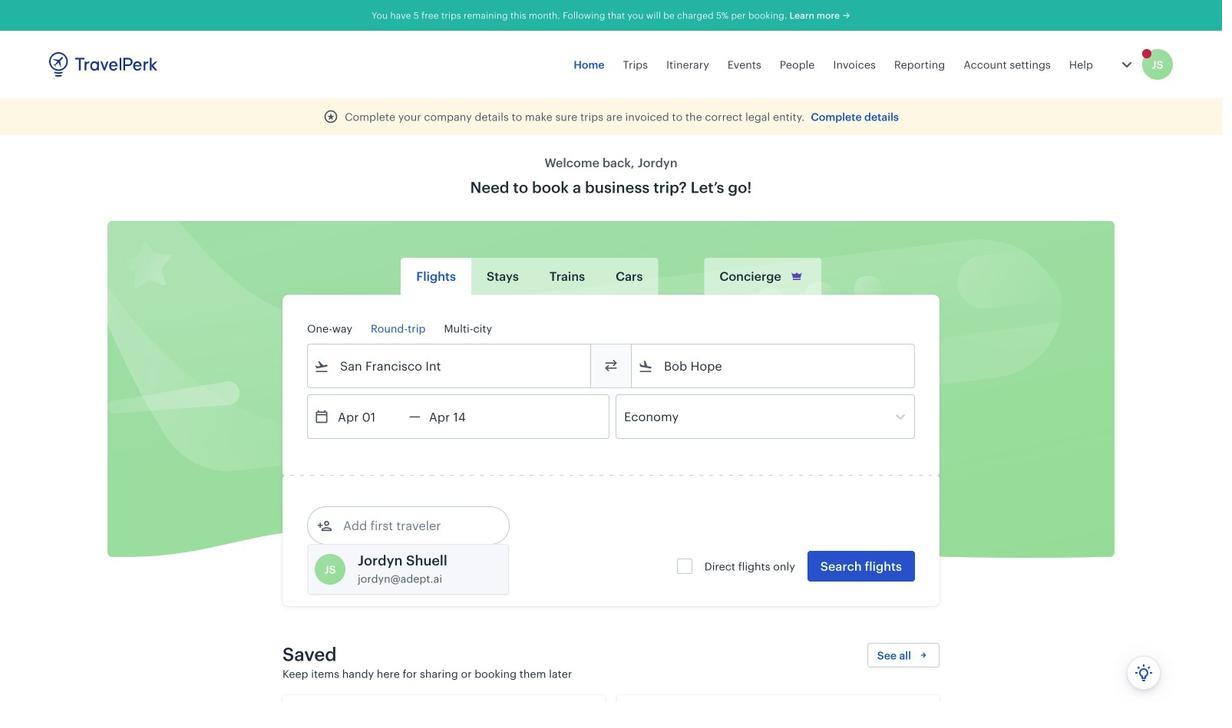 Task type: locate. For each thing, give the bounding box(es) containing it.
Return text field
[[421, 396, 501, 439]]

To search field
[[654, 354, 895, 379]]



Task type: describe. For each thing, give the bounding box(es) containing it.
Add first traveler search field
[[333, 514, 492, 538]]

From search field
[[330, 354, 571, 379]]

Depart text field
[[330, 396, 409, 439]]



Task type: vqa. For each thing, say whether or not it's contained in the screenshot.
Return text box
yes



